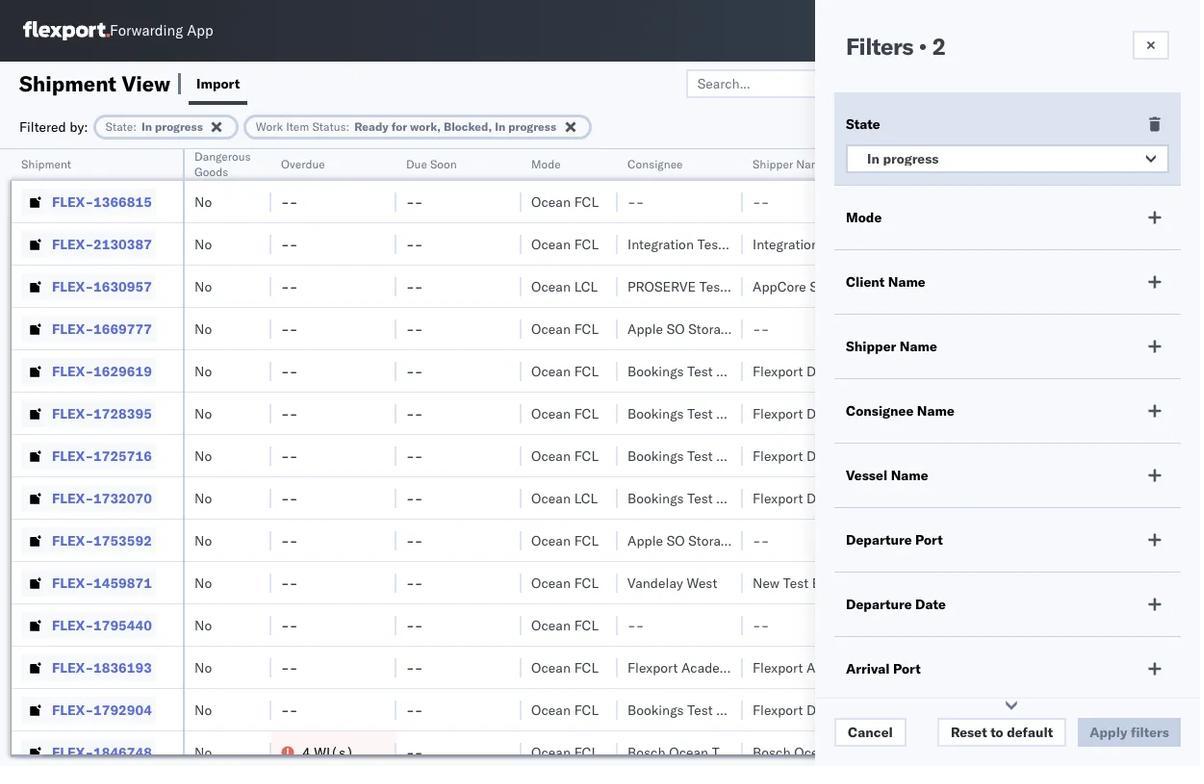 Task type: vqa. For each thing, say whether or not it's contained in the screenshot.
the flex-2217757 button
no



Task type: describe. For each thing, give the bounding box(es) containing it.
flexport demo shipper co. for 1629619
[[753, 362, 915, 380]]

filtered by:
[[19, 118, 88, 135]]

no for flex-1846748
[[194, 743, 212, 761]]

fcl for flex-1366815
[[574, 193, 599, 210]]

1 bosch ocean test from the left
[[627, 743, 737, 761]]

sheva,
[[920, 278, 961, 295]]

no for flex-1725716
[[194, 447, 212, 464]]

no for flex-1728395
[[194, 405, 212, 422]]

shanghai, for flex-1728395
[[878, 405, 939, 422]]

state for state
[[846, 115, 880, 133]]

wi(s)
[[314, 743, 354, 761]]

15,
[[1060, 278, 1081, 295]]

ocean for 1669777
[[531, 320, 571, 337]]

15:30
[[1121, 278, 1159, 295]]

name right the client at the top
[[888, 273, 926, 291]]

forwarding app link
[[23, 21, 213, 40]]

3 resize handle column header from the left
[[373, 149, 396, 766]]

ocean fcl for flex-1725716
[[531, 447, 599, 464]]

arrival port
[[846, 660, 921, 677]]

Search Shipments (/) text field
[[831, 16, 1017, 45]]

ocean for 2130387
[[531, 235, 571, 253]]

shanghai, china for flex-1366815
[[878, 193, 978, 210]]

shanghai, for flex-1795440
[[878, 616, 939, 634]]

flex- for 1629619
[[52, 362, 93, 380]]

ocean for 1366815
[[531, 193, 571, 210]]

lcl for proserve
[[574, 278, 598, 295]]

unknown for 1792904
[[1003, 701, 1060, 718]]

file
[[1004, 75, 1028, 92]]

08,
[[1062, 574, 1083, 591]]

feb 08, 2023 est
[[1035, 574, 1147, 591]]

os button
[[1133, 9, 1177, 53]]

forwarding app
[[110, 22, 213, 40]]

apple for flex-1669777
[[627, 320, 663, 337]]

academy for (sz)
[[806, 659, 862, 676]]

0 vertical spatial est
[[1164, 235, 1188, 253]]

shipper for flex-1629619
[[846, 362, 893, 380]]

import button
[[189, 62, 248, 105]]

work item status : ready for work, blocked, in progress
[[256, 119, 556, 133]]

resize handle column header for shipment
[[160, 149, 183, 766]]

exception
[[1031, 75, 1094, 92]]

ocean fcl for flex-1846748
[[531, 743, 599, 761]]

no for flex-1836193
[[194, 659, 212, 676]]

ocean for 1836193
[[531, 659, 571, 676]]

shanghai, for flex-2130387
[[878, 235, 939, 253]]

ocean fcl for flex-1728395
[[531, 405, 599, 422]]

departure date button
[[993, 153, 1195, 172]]

4 resize handle column header from the left
[[498, 149, 522, 766]]

fcl for flex-1459871
[[574, 574, 599, 591]]

flex-1732070 button
[[21, 485, 156, 511]]

flex- for 1792904
[[52, 701, 93, 718]]

proserve test account
[[627, 278, 779, 295]]

flex- for 1836193
[[52, 659, 93, 676]]

1 horizontal spatial shipper name
[[846, 338, 937, 355]]

4 wi(s)
[[302, 743, 354, 761]]

ocean for 1792904
[[531, 701, 571, 718]]

flex- for 1753592
[[52, 532, 93, 549]]

jan
[[1035, 743, 1056, 761]]

filters • 2
[[846, 32, 946, 61]]

flex- for 1459871
[[52, 574, 93, 591]]

shanghai, china for flex-1795440
[[878, 616, 978, 634]]

use) for flex-1753592
[[800, 532, 835, 549]]

vandelay west
[[627, 574, 717, 591]]

shanghai, for flex-1725716
[[878, 447, 939, 464]]

est for feb 08, 2023 est
[[1123, 574, 1147, 591]]

reset to default
[[951, 724, 1053, 741]]

no for flex-1629619
[[194, 362, 212, 380]]

west
[[687, 574, 717, 591]]

bookings test consignee for flex-1725716
[[627, 447, 781, 464]]

by:
[[70, 118, 88, 135]]

overdue
[[281, 157, 325, 171]]

flex-2130387 button
[[21, 230, 156, 257]]

work,
[[410, 119, 441, 133]]

1836193
[[93, 659, 152, 676]]

soon
[[430, 157, 457, 171]]

0 horizontal spatial departure date
[[846, 596, 946, 613]]

filters
[[846, 32, 913, 61]]

no for flex-1366815
[[194, 193, 212, 210]]

departure inside button
[[878, 157, 930, 171]]

shanghai, china for flex-1629619
[[878, 362, 978, 380]]

ocean for 1846748
[[531, 743, 571, 761]]

2 bosch from the left
[[753, 743, 791, 761]]

jun 15, 2022 15:30 edt
[[1035, 278, 1187, 295]]

0 vertical spatial 2
[[932, 32, 946, 61]]

ocean for 1753592
[[531, 532, 571, 549]]

1630957
[[93, 278, 152, 295]]

fcl for flex-1836193
[[574, 659, 599, 676]]

due soon
[[406, 157, 457, 171]]

shipment for shipment view
[[19, 70, 116, 97]]

flex-1459871
[[52, 574, 152, 591]]

test for flex-1629619
[[687, 362, 713, 380]]

co. for 1629619
[[897, 362, 915, 380]]

ocean for 1629619
[[531, 362, 571, 380]]

flex-1846748
[[52, 743, 152, 761]]

flex- for 1795440
[[52, 616, 93, 634]]

date inside button
[[1059, 157, 1083, 171]]

(sz)
[[866, 659, 899, 676]]

1 vertical spatial port
[[915, 531, 943, 549]]

demo for 1792904
[[806, 701, 842, 718]]

so for flex-1753592
[[667, 532, 685, 549]]

china for flex-1795440
[[942, 616, 978, 634]]

flex-1792904 button
[[21, 696, 156, 723]]

jul
[[1035, 362, 1052, 380]]

ready
[[354, 119, 389, 133]]

fcl for flex-1728395
[[574, 405, 599, 422]]

dangerous
[[194, 149, 251, 164]]

2 bosch ocean test from the left
[[753, 743, 863, 761]]

19,
[[1062, 235, 1083, 253]]

jul 05, 2022 edt
[[1035, 362, 1142, 380]]

flexport demo shipper co. for 1792904
[[753, 701, 915, 718]]

bookings test consignee for flex-1629619
[[627, 362, 781, 380]]

ocean fcl for flex-1836193
[[531, 659, 599, 676]]

vessel
[[846, 467, 887, 484]]

item
[[286, 119, 309, 133]]

bookings for flex-1629619
[[627, 362, 684, 380]]

0 horizontal spatial in
[[141, 119, 152, 133]]

departure port inside button
[[878, 157, 955, 171]]

2023 for 24,
[[1084, 743, 1117, 761]]

edt for sep 12, 2022 edt
[[1124, 532, 1148, 549]]

shipper name button
[[743, 153, 849, 172]]

name up vessel name
[[917, 402, 955, 420]]

1725716
[[93, 447, 152, 464]]

resize handle column header for dangerous goods
[[248, 149, 271, 766]]

ocean for 1732070
[[531, 489, 571, 507]]

24,
[[1059, 743, 1080, 761]]

bookings for flex-1792904
[[627, 701, 684, 718]]

12,
[[1062, 532, 1083, 549]]

edt for jul 05, 2022 edt
[[1117, 362, 1142, 380]]

flex-1753592 button
[[21, 527, 156, 554]]

consignee for flex-1629619
[[716, 362, 781, 380]]

flex-1725716 button
[[21, 442, 156, 469]]

2 : from the left
[[346, 119, 350, 133]]

new
[[753, 574, 780, 591]]

in inside button
[[867, 150, 880, 167]]

1728395
[[93, 405, 152, 422]]

shanghai, china for flex-1725716
[[878, 447, 978, 464]]

appcore supply ltd
[[753, 278, 875, 295]]

dangerous goods button
[[185, 145, 264, 180]]

flexport for 1728395
[[753, 405, 803, 422]]

1669777
[[93, 320, 152, 337]]

filtered
[[19, 118, 66, 135]]

1792904
[[93, 701, 152, 718]]

china for flex-1728395
[[942, 405, 978, 422]]

flex- for 1669777
[[52, 320, 93, 337]]

demo for 1725716
[[806, 447, 842, 464]]

0 vertical spatial edt
[[1162, 278, 1187, 295]]

dangerous goods
[[194, 149, 251, 179]]

shipper for flex-1732070
[[846, 489, 893, 507]]

consignee name
[[846, 402, 955, 420]]

1629619
[[93, 362, 152, 380]]

import
[[196, 75, 240, 92]]

consignee button
[[618, 153, 724, 172]]

sep
[[1035, 532, 1059, 549]]

fcl for flex-1725716
[[574, 447, 599, 464]]

ocean fcl for flex-1669777
[[531, 320, 599, 337]]

state : in progress
[[105, 119, 203, 133]]

view
[[122, 70, 170, 97]]

yantian for flex-1792904
[[878, 701, 923, 718]]

fcl for flex-2130387
[[574, 235, 599, 253]]

for
[[391, 119, 407, 133]]

1795440
[[93, 616, 152, 634]]

use) for flex-1669777
[[800, 320, 835, 337]]

india
[[964, 278, 995, 295]]

storage for flex-1753592
[[688, 532, 735, 549]]

14:00
[[1123, 235, 1161, 253]]

flex- for 1366815
[[52, 193, 93, 210]]

shipper inside button
[[753, 157, 793, 171]]

bookings for flex-1725716
[[627, 447, 684, 464]]

cancel button
[[834, 718, 906, 747]]

fcl for flex-1753592
[[574, 532, 599, 549]]

resize handle column header for mode
[[595, 149, 618, 766]]

flexport for 1792904
[[753, 701, 803, 718]]

flex-1836193
[[52, 659, 152, 676]]

1732070
[[93, 489, 152, 507]]

fcl for flex-1792904
[[574, 701, 599, 718]]

vessel name
[[846, 467, 928, 484]]

shanghai, for flex-1366815
[[878, 193, 939, 210]]

test for flex-1732070
[[687, 489, 713, 507]]

flex-1728395 button
[[21, 400, 156, 427]]

jun
[[1035, 278, 1056, 295]]



Task type: locate. For each thing, give the bounding box(es) containing it.
flex- inside flex-1728395 button
[[52, 405, 93, 422]]

shanghai, china for flex-1728395
[[878, 405, 978, 422]]

not for flex-1753592
[[770, 532, 797, 549]]

1 horizontal spatial mode
[[846, 209, 882, 226]]

2130387
[[93, 235, 152, 253]]

nhava
[[878, 278, 916, 295]]

no for flex-1795440
[[194, 616, 212, 634]]

1 co. from the top
[[897, 362, 915, 380]]

1 horizontal spatial in
[[495, 119, 505, 133]]

2 vertical spatial edt
[[1124, 532, 1148, 549]]

1 horizontal spatial departure date
[[1003, 157, 1083, 171]]

shipment inside button
[[21, 157, 71, 171]]

5 bookings from the top
[[627, 701, 684, 718]]

2 vertical spatial port
[[893, 660, 921, 677]]

3 unknown from the top
[[1003, 489, 1060, 507]]

est right 24,
[[1121, 743, 1144, 761]]

5 flexport demo shipper co. from the top
[[753, 701, 915, 718]]

date up 19,
[[1059, 157, 1083, 171]]

4 fcl from the top
[[574, 362, 599, 380]]

new test entity 2
[[753, 574, 860, 591]]

account
[[728, 278, 779, 295]]

yantian for flex-1836193
[[878, 659, 923, 676]]

feb left 08,
[[1035, 574, 1058, 591]]

3 bookings from the top
[[627, 447, 684, 464]]

1 vertical spatial lcl
[[574, 489, 598, 507]]

departure date inside button
[[1003, 157, 1083, 171]]

2 demo from the top
[[806, 405, 842, 422]]

5 flex- from the top
[[52, 362, 93, 380]]

flex- for 1732070
[[52, 489, 93, 507]]

1 vertical spatial shipper name
[[846, 338, 937, 355]]

1 : from the left
[[133, 119, 137, 133]]

5 fcl from the top
[[574, 405, 599, 422]]

ocean fcl for flex-1366815
[[531, 193, 599, 210]]

ltd.
[[902, 659, 926, 676]]

5 bookings test consignee from the top
[[627, 701, 781, 718]]

1 bookings from the top
[[627, 362, 684, 380]]

bookings
[[627, 362, 684, 380], [627, 405, 684, 422], [627, 447, 684, 464], [627, 489, 684, 507], [627, 701, 684, 718]]

2 shanghai, from the top
[[878, 235, 939, 253]]

no for flex-1630957
[[194, 278, 212, 295]]

1 bookings test consignee from the top
[[627, 362, 781, 380]]

11 no from the top
[[194, 616, 212, 634]]

3 flex- from the top
[[52, 278, 93, 295]]

ocean
[[531, 193, 571, 210], [531, 235, 571, 253], [531, 278, 571, 295], [531, 320, 571, 337], [531, 362, 571, 380], [531, 405, 571, 422], [531, 447, 571, 464], [531, 489, 571, 507], [531, 532, 571, 549], [531, 574, 571, 591], [531, 616, 571, 634], [531, 659, 571, 676], [531, 701, 571, 718], [531, 743, 571, 761], [669, 743, 708, 761], [794, 743, 834, 761]]

forwarding
[[110, 22, 183, 40]]

academy
[[681, 659, 737, 676], [806, 659, 862, 676]]

1 vertical spatial 2
[[851, 574, 860, 591]]

-
[[281, 193, 289, 210], [289, 193, 298, 210], [406, 193, 414, 210], [414, 193, 423, 210], [627, 193, 636, 210], [636, 193, 644, 210], [753, 193, 761, 210], [761, 193, 769, 210], [281, 235, 289, 253], [289, 235, 298, 253], [406, 235, 414, 253], [414, 235, 423, 253], [281, 278, 289, 295], [289, 278, 298, 295], [406, 278, 414, 295], [414, 278, 423, 295], [281, 320, 289, 337], [289, 320, 298, 337], [406, 320, 414, 337], [414, 320, 423, 337], [753, 320, 761, 337], [761, 320, 769, 337], [281, 362, 289, 380], [289, 362, 298, 380], [406, 362, 414, 380], [414, 362, 423, 380], [281, 405, 289, 422], [289, 405, 298, 422], [406, 405, 414, 422], [414, 405, 423, 422], [281, 447, 289, 464], [289, 447, 298, 464], [406, 447, 414, 464], [414, 447, 423, 464], [281, 489, 289, 507], [289, 489, 298, 507], [406, 489, 414, 507], [414, 489, 423, 507], [281, 532, 289, 549], [289, 532, 298, 549], [406, 532, 414, 549], [414, 532, 423, 549], [753, 532, 761, 549], [761, 532, 769, 549], [281, 574, 289, 591], [289, 574, 298, 591], [406, 574, 414, 591], [414, 574, 423, 591], [281, 616, 289, 634], [289, 616, 298, 634], [406, 616, 414, 634], [414, 616, 423, 634], [627, 616, 636, 634], [636, 616, 644, 634], [753, 616, 761, 634], [761, 616, 769, 634], [281, 659, 289, 676], [289, 659, 298, 676], [406, 659, 414, 676], [414, 659, 423, 676], [281, 701, 289, 718], [289, 701, 298, 718], [406, 701, 414, 718], [414, 701, 423, 718], [406, 743, 414, 761], [414, 743, 423, 761]]

shenzhen,
[[878, 743, 942, 761]]

3 shanghai, from the top
[[878, 362, 939, 380]]

apple for flex-1753592
[[627, 532, 663, 549]]

1 horizontal spatial academy
[[806, 659, 862, 676]]

0 horizontal spatial 2
[[851, 574, 860, 591]]

6 flex- from the top
[[52, 405, 93, 422]]

1 storage from the top
[[688, 320, 735, 337]]

ocean lcl for bookings test consignee
[[531, 489, 598, 507]]

shipper name
[[753, 157, 827, 171], [846, 338, 937, 355]]

departure date
[[1003, 157, 1083, 171], [846, 596, 946, 613]]

bosch ocean test down 'flexport academy (us) inc.'
[[627, 743, 737, 761]]

co. for 1728395
[[897, 405, 915, 422]]

flex-1795440
[[52, 616, 152, 634]]

6 no from the top
[[194, 405, 212, 422]]

storage down 'proserve test account'
[[688, 320, 735, 337]]

12 no from the top
[[194, 659, 212, 676]]

os
[[1146, 23, 1164, 38]]

8 fcl from the top
[[574, 574, 599, 591]]

shipper name down the search... text field
[[753, 157, 827, 171]]

flexport demo shipper co. for 1732070
[[753, 489, 915, 507]]

9 ocean fcl from the top
[[531, 616, 599, 634]]

departure port button
[[868, 153, 974, 172]]

1 feb from the top
[[1035, 235, 1058, 253]]

14 flex- from the top
[[52, 743, 93, 761]]

work
[[256, 119, 283, 133]]

flex-1728395
[[52, 405, 152, 422]]

consignee for flex-1728395
[[716, 405, 781, 422]]

resize handle column header for consignee
[[720, 149, 743, 766]]

demo for 1732070
[[806, 489, 842, 507]]

0 vertical spatial so
[[667, 320, 685, 337]]

1 horizontal spatial bosch ocean test
[[753, 743, 863, 761]]

1 vertical spatial shipment
[[21, 157, 71, 171]]

no for flex-1792904
[[194, 701, 212, 718]]

flex-1630957 button
[[21, 273, 156, 300]]

1 flexport demo shipper co. from the top
[[753, 362, 915, 380]]

3 yantian from the top
[[878, 659, 923, 676]]

flex- inside flex-1846748 button
[[52, 743, 93, 761]]

2 unknown from the top
[[1003, 447, 1060, 464]]

so down proserve
[[667, 320, 685, 337]]

2 ocean lcl from the top
[[531, 489, 598, 507]]

4 bookings test consignee from the top
[[627, 489, 781, 507]]

0 vertical spatial 2023
[[1086, 574, 1120, 591]]

flexport for 1629619
[[753, 362, 803, 380]]

to
[[990, 724, 1003, 741]]

2 bookings test consignee from the top
[[627, 405, 781, 422]]

1 horizontal spatial :
[[346, 119, 350, 133]]

ocean fcl for flex-1753592
[[531, 532, 599, 549]]

(us)
[[741, 659, 775, 676]]

no for flex-2130387
[[194, 235, 212, 253]]

departure
[[878, 157, 930, 171], [1003, 157, 1056, 171], [846, 531, 912, 549], [846, 596, 912, 613]]

0 vertical spatial storage
[[688, 320, 735, 337]]

apple down proserve
[[627, 320, 663, 337]]

0 horizontal spatial academy
[[681, 659, 737, 676]]

ocean fcl
[[531, 193, 599, 210], [531, 235, 599, 253], [531, 320, 599, 337], [531, 362, 599, 380], [531, 405, 599, 422], [531, 447, 599, 464], [531, 532, 599, 549], [531, 574, 599, 591], [531, 616, 599, 634], [531, 659, 599, 676], [531, 701, 599, 718], [531, 743, 599, 761]]

lcl for bookings
[[574, 489, 598, 507]]

flex- inside flex-1630957 button
[[52, 278, 93, 295]]

name down the search... text field
[[796, 157, 827, 171]]

5 resize handle column header from the left
[[595, 149, 618, 766]]

2022
[[1086, 235, 1120, 253], [1084, 278, 1118, 295], [1080, 362, 1114, 380], [1087, 532, 1120, 549]]

2 so from the top
[[667, 532, 685, 549]]

4 co. from the top
[[897, 489, 915, 507]]

shipment up by:
[[19, 70, 116, 97]]

8 flex- from the top
[[52, 489, 93, 507]]

ocean fcl for flex-1795440
[[531, 616, 599, 634]]

1 horizontal spatial state
[[846, 115, 880, 133]]

flex- up flex-1846748 button
[[52, 701, 93, 718]]

1 horizontal spatial 2
[[932, 32, 946, 61]]

0 horizontal spatial date
[[915, 596, 946, 613]]

7 fcl from the top
[[574, 532, 599, 549]]

2022 right 05,
[[1080, 362, 1114, 380]]

consignee for flex-1792904
[[716, 701, 781, 718]]

unknown down feb 08, 2023 est
[[1003, 616, 1060, 634]]

1 horizontal spatial bosch
[[753, 743, 791, 761]]

storage
[[688, 320, 735, 337], [688, 532, 735, 549]]

flex- up flex-1795440 button
[[52, 574, 93, 591]]

0 horizontal spatial bosch ocean test
[[627, 743, 737, 761]]

1 shanghai, from the top
[[878, 193, 939, 210]]

not down appcore
[[770, 320, 797, 337]]

6 fcl from the top
[[574, 447, 599, 464]]

flex-1795440 button
[[21, 612, 156, 639]]

consignee inside consignee 'button'
[[627, 157, 683, 171]]

2 right •
[[932, 32, 946, 61]]

flex-1669777
[[52, 320, 152, 337]]

ocean for 1630957
[[531, 278, 571, 295]]

shipment view
[[19, 70, 170, 97]]

1 bosch from the left
[[627, 743, 666, 761]]

flex-
[[52, 193, 93, 210], [52, 235, 93, 253], [52, 278, 93, 295], [52, 320, 93, 337], [52, 362, 93, 380], [52, 405, 93, 422], [52, 447, 93, 464], [52, 489, 93, 507], [52, 532, 93, 549], [52, 574, 93, 591], [52, 616, 93, 634], [52, 659, 93, 676], [52, 701, 93, 718], [52, 743, 93, 761]]

3 fcl from the top
[[574, 320, 599, 337]]

1 apple so storage (do not use) from the top
[[627, 320, 835, 337]]

storage for flex-1669777
[[688, 320, 735, 337]]

departure date down chennai
[[846, 596, 946, 613]]

consignee
[[627, 157, 683, 171], [716, 362, 781, 380], [846, 402, 914, 420], [716, 405, 781, 422], [716, 447, 781, 464], [716, 489, 781, 507], [716, 701, 781, 718]]

apple so storage (do not use) down account
[[627, 320, 835, 337]]

4 flex- from the top
[[52, 320, 93, 337]]

1 shanghai, china from the top
[[878, 193, 978, 210]]

not up new on the bottom of the page
[[770, 532, 797, 549]]

12 fcl from the top
[[574, 743, 599, 761]]

0 vertical spatial port
[[933, 157, 955, 171]]

china for flex-1725716
[[942, 447, 978, 464]]

2023 right 24,
[[1084, 743, 1117, 761]]

academy left (us)
[[681, 659, 737, 676]]

flexport for 1836193
[[753, 659, 803, 676]]

co.
[[897, 362, 915, 380], [897, 405, 915, 422], [897, 447, 915, 464], [897, 489, 915, 507], [897, 701, 915, 718]]

2022 for 15,
[[1084, 278, 1118, 295]]

feb for feb 19, 2022 14:00 est
[[1035, 235, 1058, 253]]

client name
[[846, 273, 926, 291]]

mode button
[[522, 153, 599, 172]]

0 horizontal spatial state
[[105, 119, 133, 133]]

12 flex- from the top
[[52, 659, 93, 676]]

7 ocean fcl from the top
[[531, 532, 599, 549]]

1 vertical spatial apple so storage (do not use)
[[627, 532, 835, 549]]

flex- up flex-1753592 button
[[52, 489, 93, 507]]

apple up vandelay
[[627, 532, 663, 549]]

flex- up flex-1728395 button
[[52, 362, 93, 380]]

2 horizontal spatial progress
[[883, 150, 939, 167]]

(do down account
[[738, 320, 766, 337]]

5 no from the top
[[194, 362, 212, 380]]

no
[[194, 193, 212, 210], [194, 235, 212, 253], [194, 278, 212, 295], [194, 320, 212, 337], [194, 362, 212, 380], [194, 405, 212, 422], [194, 447, 212, 464], [194, 489, 212, 507], [194, 532, 212, 549], [194, 574, 212, 591], [194, 616, 212, 634], [194, 659, 212, 676], [194, 701, 212, 718], [194, 743, 212, 761]]

sep 12, 2022 edt
[[1035, 532, 1148, 549]]

consignee for flex-1732070
[[716, 489, 781, 507]]

7 no from the top
[[194, 447, 212, 464]]

1 vertical spatial 2023
[[1084, 743, 1117, 761]]

0 vertical spatial mode
[[531, 157, 561, 171]]

date up ltd.
[[915, 596, 946, 613]]

10 ocean fcl from the top
[[531, 659, 599, 676]]

3 demo from the top
[[806, 447, 842, 464]]

0 vertical spatial departure date
[[1003, 157, 1083, 171]]

14 no from the top
[[194, 743, 212, 761]]

in progress button
[[846, 144, 1169, 173]]

flex-1669777 button
[[21, 315, 156, 342]]

shenzhen, china
[[878, 743, 981, 761]]

flex- inside flex-1792904 "button"
[[52, 701, 93, 718]]

demo for 1629619
[[806, 362, 842, 380]]

2 vertical spatial est
[[1121, 743, 1144, 761]]

3 co. from the top
[[897, 447, 915, 464]]

state up in progress
[[846, 115, 880, 133]]

1 vertical spatial departure date
[[846, 596, 946, 613]]

name down nhava sheva, india
[[900, 338, 937, 355]]

: left ready at the top left
[[346, 119, 350, 133]]

4 unknown from the top
[[1003, 616, 1060, 634]]

0 vertical spatial not
[[770, 320, 797, 337]]

2 fcl from the top
[[574, 235, 599, 253]]

yantian for flex-1732070
[[878, 489, 923, 507]]

4 bookings from the top
[[627, 489, 684, 507]]

0 horizontal spatial progress
[[155, 119, 203, 133]]

state right by:
[[105, 119, 133, 133]]

(do for flex-1753592
[[738, 532, 766, 549]]

0 vertical spatial ocean lcl
[[531, 278, 598, 295]]

2023 for 08,
[[1086, 574, 1120, 591]]

0 vertical spatial feb
[[1035, 235, 1058, 253]]

1 vertical spatial departure port
[[846, 531, 943, 549]]

flexport for 1725716
[[753, 447, 803, 464]]

flexport demo shipper co.
[[753, 362, 915, 380], [753, 405, 915, 422], [753, 447, 915, 464], [753, 489, 915, 507], [753, 701, 915, 718]]

flexport. image
[[23, 21, 110, 40]]

1 vertical spatial date
[[915, 596, 946, 613]]

5 ocean fcl from the top
[[531, 405, 599, 422]]

9 no from the top
[[194, 532, 212, 549]]

0 vertical spatial shipment
[[19, 70, 116, 97]]

bookings test consignee for flex-1728395
[[627, 405, 781, 422]]

ocean fcl for flex-1792904
[[531, 701, 599, 718]]

4 ocean fcl from the top
[[531, 362, 599, 380]]

1 vertical spatial est
[[1123, 574, 1147, 591]]

1 so from the top
[[667, 320, 685, 337]]

resize handle column header
[[160, 149, 183, 766], [248, 149, 271, 766], [373, 149, 396, 766], [498, 149, 522, 766], [595, 149, 618, 766], [720, 149, 743, 766], [845, 149, 868, 766], [970, 149, 993, 766]]

2 horizontal spatial in
[[867, 150, 880, 167]]

2022 for 12,
[[1087, 532, 1120, 549]]

bosch ocean test down cancel
[[753, 743, 863, 761]]

4 no from the top
[[194, 320, 212, 337]]

flex-1629619 button
[[21, 358, 156, 384]]

1 fcl from the top
[[574, 193, 599, 210]]

0 vertical spatial apple so storage (do not use)
[[627, 320, 835, 337]]

2022 right 19,
[[1086, 235, 1120, 253]]

shipment down filtered
[[21, 157, 71, 171]]

unknown
[[1003, 193, 1060, 210], [1003, 447, 1060, 464], [1003, 489, 1060, 507], [1003, 616, 1060, 634], [1003, 701, 1060, 718]]

bookings for flex-1732070
[[627, 489, 684, 507]]

Search... text field
[[686, 69, 896, 98]]

est
[[1164, 235, 1188, 253], [1123, 574, 1147, 591], [1121, 743, 1144, 761]]

flex- for 2130387
[[52, 235, 93, 253]]

shipper for flex-1725716
[[846, 447, 893, 464]]

departure inside button
[[1003, 157, 1056, 171]]

11 fcl from the top
[[574, 701, 599, 718]]

1 vertical spatial feb
[[1035, 574, 1058, 591]]

arrival
[[846, 660, 890, 677]]

1 no from the top
[[194, 193, 212, 210]]

2022 right 15,
[[1084, 278, 1118, 295]]

flex- down flex-1459871 button
[[52, 616, 93, 634]]

0 vertical spatial date
[[1059, 157, 1083, 171]]

6 ocean fcl from the top
[[531, 447, 599, 464]]

china for flex-2130387
[[942, 235, 978, 253]]

1 academy from the left
[[681, 659, 737, 676]]

unknown down 'in progress' button
[[1003, 193, 1060, 210]]

flex- up the flex-1669777 button
[[52, 278, 93, 295]]

shanghai, for flex-1629619
[[878, 362, 939, 380]]

2 flexport demo shipper co. from the top
[[753, 405, 915, 422]]

flex-1792904
[[52, 701, 152, 718]]

resize handle column header for departure port
[[970, 149, 993, 766]]

: down view
[[133, 119, 137, 133]]

co. for 1725716
[[897, 447, 915, 464]]

4 shanghai, from the top
[[878, 405, 939, 422]]

china for flex-1846748
[[945, 743, 981, 761]]

departure date down 'file exception'
[[1003, 157, 1083, 171]]

edt up feb 08, 2023 est
[[1124, 532, 1148, 549]]

fcl for flex-1795440
[[574, 616, 599, 634]]

unknown up sep on the bottom of page
[[1003, 489, 1060, 507]]

flexport academy (sz) ltd.
[[753, 659, 926, 676]]

shipper name down nhava
[[846, 338, 937, 355]]

1 vertical spatial edt
[[1117, 362, 1142, 380]]

2 ocean fcl from the top
[[531, 235, 599, 253]]

(do up new on the bottom of the page
[[738, 532, 766, 549]]

feb
[[1035, 235, 1058, 253], [1035, 574, 1058, 591]]

cancel
[[848, 724, 893, 741]]

3 no from the top
[[194, 278, 212, 295]]

vandelay
[[627, 574, 683, 591]]

2022 for 19,
[[1086, 235, 1120, 253]]

demo for 1728395
[[806, 405, 842, 422]]

co. for 1732070
[[897, 489, 915, 507]]

flex- inside flex-1629619 button
[[52, 362, 93, 380]]

1 (do from the top
[[738, 320, 766, 337]]

5 demo from the top
[[806, 701, 842, 718]]

0 vertical spatial shipper name
[[753, 157, 827, 171]]

0 vertical spatial lcl
[[574, 278, 598, 295]]

2 bookings from the top
[[627, 405, 684, 422]]

05,
[[1056, 362, 1077, 380]]

0 vertical spatial apple
[[627, 320, 663, 337]]

6 shanghai, from the top
[[878, 616, 939, 634]]

yantian for flex-1459871
[[878, 574, 923, 591]]

1 vertical spatial use)
[[800, 532, 835, 549]]

ocean for 1725716
[[531, 447, 571, 464]]

flex- inside flex-1795440 button
[[52, 616, 93, 634]]

chennai
[[878, 532, 929, 549]]

2022 right 12,
[[1087, 532, 1120, 549]]

status
[[312, 119, 346, 133]]

13 no from the top
[[194, 701, 212, 718]]

edt right 05,
[[1117, 362, 1142, 380]]

flex- inside flex-1836193 button
[[52, 659, 93, 676]]

1 resize handle column header from the left
[[160, 149, 183, 766]]

china for flex-1366815
[[942, 193, 978, 210]]

goods
[[194, 165, 228, 179]]

2
[[932, 32, 946, 61], [851, 574, 860, 591]]

5 co. from the top
[[897, 701, 915, 718]]

apple so storage (do not use)
[[627, 320, 835, 337], [627, 532, 835, 549]]

bookings test consignee for flex-1792904
[[627, 701, 781, 718]]

client
[[846, 273, 885, 291]]

6 shanghai, china from the top
[[878, 616, 978, 634]]

(do for flex-1669777
[[738, 320, 766, 337]]

0 horizontal spatial :
[[133, 119, 137, 133]]

flex- inside flex-1725716 "button"
[[52, 447, 93, 464]]

4 demo from the top
[[806, 489, 842, 507]]

0 vertical spatial use)
[[800, 320, 835, 337]]

1 demo from the top
[[806, 362, 842, 380]]

est for jan 24, 2023 est
[[1121, 743, 1144, 761]]

0 horizontal spatial mode
[[531, 157, 561, 171]]

1 vertical spatial (do
[[738, 532, 766, 549]]

2 co. from the top
[[897, 405, 915, 422]]

in down view
[[141, 119, 152, 133]]

1 vertical spatial apple
[[627, 532, 663, 549]]

flex- inside flex-1732070 button
[[52, 489, 93, 507]]

4 yantian from the top
[[878, 701, 923, 718]]

reset
[[951, 724, 987, 741]]

apple so storage (do not use) up west
[[627, 532, 835, 549]]

1 use) from the top
[[800, 320, 835, 337]]

so up vandelay west
[[667, 532, 685, 549]]

--
[[281, 193, 298, 210], [406, 193, 423, 210], [627, 193, 644, 210], [753, 193, 769, 210], [281, 235, 298, 253], [406, 235, 423, 253], [281, 278, 298, 295], [406, 278, 423, 295], [281, 320, 298, 337], [406, 320, 423, 337], [753, 320, 769, 337], [281, 362, 298, 380], [406, 362, 423, 380], [281, 405, 298, 422], [406, 405, 423, 422], [281, 447, 298, 464], [406, 447, 423, 464], [281, 489, 298, 507], [406, 489, 423, 507], [281, 532, 298, 549], [406, 532, 423, 549], [753, 532, 769, 549], [281, 574, 298, 591], [406, 574, 423, 591], [281, 616, 298, 634], [406, 616, 423, 634], [627, 616, 644, 634], [753, 616, 769, 634], [281, 659, 298, 676], [406, 659, 423, 676], [281, 701, 298, 718], [406, 701, 423, 718], [406, 743, 423, 761]]

0 horizontal spatial bosch
[[627, 743, 666, 761]]

(do
[[738, 320, 766, 337], [738, 532, 766, 549]]

3 shanghai, china from the top
[[878, 362, 978, 380]]

0 vertical spatial departure port
[[878, 157, 955, 171]]

inc.
[[779, 659, 802, 676]]

mode inside button
[[531, 157, 561, 171]]

bookings test consignee for flex-1732070
[[627, 489, 781, 507]]

fcl for flex-1846748
[[574, 743, 599, 761]]

bookings for flex-1728395
[[627, 405, 684, 422]]

file exception
[[1004, 75, 1094, 92]]

est right 14:00
[[1164, 235, 1188, 253]]

flex- down the shipment button
[[52, 193, 93, 210]]

8 no from the top
[[194, 489, 212, 507]]

ocean fcl for flex-1629619
[[531, 362, 599, 380]]

1 horizontal spatial progress
[[508, 119, 556, 133]]

7 resize handle column header from the left
[[845, 149, 868, 766]]

8 resize handle column header from the left
[[970, 149, 993, 766]]

unknown up default
[[1003, 701, 1060, 718]]

progress inside button
[[883, 150, 939, 167]]

2 (do from the top
[[738, 532, 766, 549]]

est down sep 12, 2022 edt
[[1123, 574, 1147, 591]]

no for flex-1732070
[[194, 489, 212, 507]]

port inside button
[[933, 157, 955, 171]]

unknown down jul
[[1003, 447, 1060, 464]]

shipper name inside shipper name button
[[753, 157, 827, 171]]

so for flex-1669777
[[667, 320, 685, 337]]

1459871
[[93, 574, 152, 591]]

2023
[[1086, 574, 1120, 591], [1084, 743, 1117, 761]]

mode
[[531, 157, 561, 171], [846, 209, 882, 226]]

1 vertical spatial mode
[[846, 209, 882, 226]]

flex- down flex-1792904 "button"
[[52, 743, 93, 761]]

flex- up flex-1792904 "button"
[[52, 659, 93, 676]]

flex-2130387
[[52, 235, 152, 253]]

bookings test consignee
[[627, 362, 781, 380], [627, 405, 781, 422], [627, 447, 781, 464], [627, 489, 781, 507], [627, 701, 781, 718]]

2023 right 08,
[[1086, 574, 1120, 591]]

due
[[406, 157, 427, 171]]

1 horizontal spatial date
[[1059, 157, 1083, 171]]

10 no from the top
[[194, 574, 212, 591]]

2 no from the top
[[194, 235, 212, 253]]

feb left 19,
[[1035, 235, 1058, 253]]

1 vertical spatial ocean lcl
[[531, 489, 598, 507]]

shanghai, china for flex-2130387
[[878, 235, 978, 253]]

1 vertical spatial not
[[770, 532, 797, 549]]

flexport for 1732070
[[753, 489, 803, 507]]

test for flex-1725716
[[687, 447, 713, 464]]

use) down the appcore supply ltd
[[800, 320, 835, 337]]

flex- down flex-1630957 button
[[52, 320, 93, 337]]

1 not from the top
[[770, 320, 797, 337]]

flex-1366815 button
[[21, 188, 156, 215]]

10 flex- from the top
[[52, 574, 93, 591]]

test for flex-1728395
[[687, 405, 713, 422]]

flex- down flex-1728395 button
[[52, 447, 93, 464]]

1 apple from the top
[[627, 320, 663, 337]]

2 yantian from the top
[[878, 574, 923, 591]]

flex- inside flex-1753592 button
[[52, 532, 93, 549]]

edt right the 15:30
[[1162, 278, 1187, 295]]

in right blocked,
[[495, 119, 505, 133]]

name inside button
[[796, 157, 827, 171]]

0 vertical spatial (do
[[738, 320, 766, 337]]

13 flex- from the top
[[52, 701, 93, 718]]

2 right entity
[[851, 574, 860, 591]]

app
[[187, 22, 213, 40]]

nhava sheva, india
[[878, 278, 995, 295]]

flex- down flex-1732070 button
[[52, 532, 93, 549]]

4 flexport demo shipper co. from the top
[[753, 489, 915, 507]]

flex- up flex-1725716 "button"
[[52, 405, 93, 422]]

flex- inside flex-1366815 button
[[52, 193, 93, 210]]

flex- down flex-1366815 button
[[52, 235, 93, 253]]

state for state : in progress
[[105, 119, 133, 133]]

flex-1846748 button
[[21, 739, 156, 766]]

demo
[[806, 362, 842, 380], [806, 405, 842, 422], [806, 447, 842, 464], [806, 489, 842, 507], [806, 701, 842, 718]]

ltd
[[855, 278, 875, 295]]

name right vessel
[[891, 467, 928, 484]]

academy right inc. at the bottom right
[[806, 659, 862, 676]]

1 vertical spatial storage
[[688, 532, 735, 549]]

ocean for 1459871
[[531, 574, 571, 591]]

0 horizontal spatial shipper name
[[753, 157, 827, 171]]

flex-1630957
[[52, 278, 152, 295]]

no for flex-1459871
[[194, 574, 212, 591]]

storage up west
[[688, 532, 735, 549]]

12 ocean fcl from the top
[[531, 743, 599, 761]]

use) up the new test entity 2
[[800, 532, 835, 549]]

1 unknown from the top
[[1003, 193, 1060, 210]]

flex- inside flex-1459871 button
[[52, 574, 93, 591]]

flex- for 1630957
[[52, 278, 93, 295]]

1 vertical spatial so
[[667, 532, 685, 549]]

2 apple so storage (do not use) from the top
[[627, 532, 835, 549]]

in right shipper name button
[[867, 150, 880, 167]]



